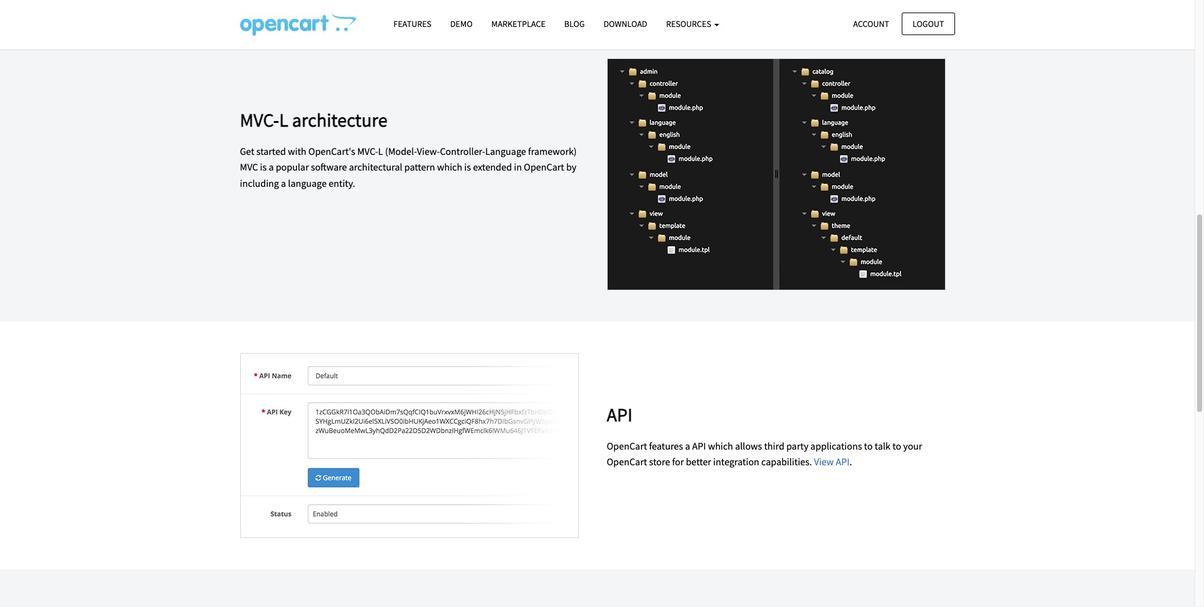 Task type: describe. For each thing, give the bounding box(es) containing it.
architecture
[[292, 108, 388, 132]]

features
[[394, 18, 432, 29]]

capabilities.
[[762, 456, 813, 468]]

opencart - features image
[[240, 13, 356, 36]]

blog link
[[555, 13, 595, 35]]

blog
[[565, 18, 585, 29]]

download
[[604, 18, 648, 29]]

marketplace
[[492, 18, 546, 29]]

by
[[567, 161, 577, 174]]

framework)
[[529, 145, 577, 157]]

marketplace link
[[482, 13, 555, 35]]

0 vertical spatial api
[[607, 403, 633, 427]]

features
[[650, 440, 684, 452]]

allows
[[736, 440, 763, 452]]

demo
[[451, 18, 473, 29]]

api inside opencart features a api which allows third party applications to talk to your opencart store for better integration capabilities.
[[693, 440, 706, 452]]

(model-
[[385, 145, 417, 157]]

logout
[[913, 18, 945, 29]]

resources link
[[657, 13, 729, 35]]

entity.
[[329, 177, 355, 190]]

opencart's
[[309, 145, 356, 157]]

logout link
[[903, 12, 956, 35]]

2 vertical spatial api
[[836, 456, 850, 468]]

demo link
[[441, 13, 482, 35]]

extended
[[473, 161, 512, 174]]

features link
[[384, 13, 441, 35]]

1 vertical spatial opencart
[[607, 440, 648, 452]]

in
[[514, 161, 522, 174]]

integration
[[714, 456, 760, 468]]

mvc- inside get started with opencart's mvc-l (model-view-controller-language framework) mvc is a popular software architectural pattern which is extended in opencart by including a language entity.
[[358, 145, 378, 157]]

language
[[486, 145, 527, 157]]

mvc-l architecture image
[[607, 58, 946, 290]]

.
[[850, 456, 853, 468]]

with
[[288, 145, 307, 157]]

api image
[[240, 353, 579, 538]]



Task type: locate. For each thing, give the bounding box(es) containing it.
which down controller-
[[437, 161, 463, 174]]

1 horizontal spatial to
[[893, 440, 902, 452]]

a down started
[[269, 161, 274, 174]]

opencart down framework)
[[524, 161, 565, 174]]

get
[[240, 145, 255, 157]]

mvc- up started
[[240, 108, 279, 132]]

2 to from the left
[[893, 440, 902, 452]]

1 horizontal spatial mvc-
[[358, 145, 378, 157]]

0 horizontal spatial which
[[437, 161, 463, 174]]

l inside get started with opencart's mvc-l (model-view-controller-language framework) mvc is a popular software architectural pattern which is extended in opencart by including a language entity.
[[378, 145, 383, 157]]

which inside get started with opencart's mvc-l (model-view-controller-language framework) mvc is a popular software architectural pattern which is extended in opencart by including a language entity.
[[437, 161, 463, 174]]

1 horizontal spatial which
[[708, 440, 734, 452]]

is down controller-
[[465, 161, 471, 174]]

to left talk
[[865, 440, 873, 452]]

0 vertical spatial a
[[269, 161, 274, 174]]

download link
[[595, 13, 657, 35]]

party
[[787, 440, 809, 452]]

1 horizontal spatial a
[[281, 177, 286, 190]]

view api .
[[815, 456, 853, 468]]

1 vertical spatial l
[[378, 145, 383, 157]]

applications
[[811, 440, 863, 452]]

to right talk
[[893, 440, 902, 452]]

0 vertical spatial mvc-
[[240, 108, 279, 132]]

started
[[257, 145, 286, 157]]

0 horizontal spatial mvc-
[[240, 108, 279, 132]]

0 horizontal spatial to
[[865, 440, 873, 452]]

opencart
[[524, 161, 565, 174], [607, 440, 648, 452], [607, 456, 648, 468]]

resources
[[667, 18, 714, 29]]

l up architectural
[[378, 145, 383, 157]]

get started with opencart's mvc-l (model-view-controller-language framework) mvc is a popular software architectural pattern which is extended in opencart by including a language entity.
[[240, 145, 577, 190]]

0 horizontal spatial l
[[279, 108, 289, 132]]

0 horizontal spatial a
[[269, 161, 274, 174]]

view-
[[417, 145, 440, 157]]

architectural
[[349, 161, 403, 174]]

2 vertical spatial opencart
[[607, 456, 648, 468]]

1 horizontal spatial l
[[378, 145, 383, 157]]

controller-
[[440, 145, 486, 157]]

store
[[650, 456, 671, 468]]

a down the popular
[[281, 177, 286, 190]]

language
[[288, 177, 327, 190]]

opencart inside get started with opencart's mvc-l (model-view-controller-language framework) mvc is a popular software architectural pattern which is extended in opencart by including a language entity.
[[524, 161, 565, 174]]

view api link
[[815, 456, 850, 468]]

view
[[815, 456, 834, 468]]

1 vertical spatial which
[[708, 440, 734, 452]]

for
[[673, 456, 684, 468]]

to
[[865, 440, 873, 452], [893, 440, 902, 452]]

account link
[[843, 12, 901, 35]]

a
[[269, 161, 274, 174], [281, 177, 286, 190], [686, 440, 691, 452]]

which up integration
[[708, 440, 734, 452]]

account
[[854, 18, 890, 29]]

0 horizontal spatial is
[[260, 161, 267, 174]]

mvc-l architecture
[[240, 108, 388, 132]]

api
[[607, 403, 633, 427], [693, 440, 706, 452], [836, 456, 850, 468]]

1 vertical spatial api
[[693, 440, 706, 452]]

mvc
[[240, 161, 258, 174]]

1 vertical spatial mvc-
[[358, 145, 378, 157]]

popular
[[276, 161, 309, 174]]

your
[[904, 440, 923, 452]]

a up the better
[[686, 440, 691, 452]]

talk
[[875, 440, 891, 452]]

1 horizontal spatial api
[[693, 440, 706, 452]]

software
[[311, 161, 347, 174]]

better
[[686, 456, 712, 468]]

is right mvc
[[260, 161, 267, 174]]

0 vertical spatial which
[[437, 161, 463, 174]]

mvc-
[[240, 108, 279, 132], [358, 145, 378, 157]]

2 is from the left
[[465, 161, 471, 174]]

opencart left store
[[607, 456, 648, 468]]

0 vertical spatial l
[[279, 108, 289, 132]]

1 horizontal spatial is
[[465, 161, 471, 174]]

which
[[437, 161, 463, 174], [708, 440, 734, 452]]

which inside opencart features a api which allows third party applications to talk to your opencart store for better integration capabilities.
[[708, 440, 734, 452]]

opencart left features on the bottom right of the page
[[607, 440, 648, 452]]

pattern
[[405, 161, 435, 174]]

including
[[240, 177, 279, 190]]

0 horizontal spatial api
[[607, 403, 633, 427]]

1 to from the left
[[865, 440, 873, 452]]

mvc- up architectural
[[358, 145, 378, 157]]

1 vertical spatial a
[[281, 177, 286, 190]]

1 is from the left
[[260, 161, 267, 174]]

opencart features a api which allows third party applications to talk to your opencart store for better integration capabilities.
[[607, 440, 923, 468]]

2 vertical spatial a
[[686, 440, 691, 452]]

2 horizontal spatial a
[[686, 440, 691, 452]]

a inside opencart features a api which allows third party applications to talk to your opencart store for better integration capabilities.
[[686, 440, 691, 452]]

2 horizontal spatial api
[[836, 456, 850, 468]]

0 vertical spatial opencart
[[524, 161, 565, 174]]

l
[[279, 108, 289, 132], [378, 145, 383, 157]]

is
[[260, 161, 267, 174], [465, 161, 471, 174]]

third
[[765, 440, 785, 452]]

l up started
[[279, 108, 289, 132]]



Task type: vqa. For each thing, say whether or not it's contained in the screenshot.
API to the middle
yes



